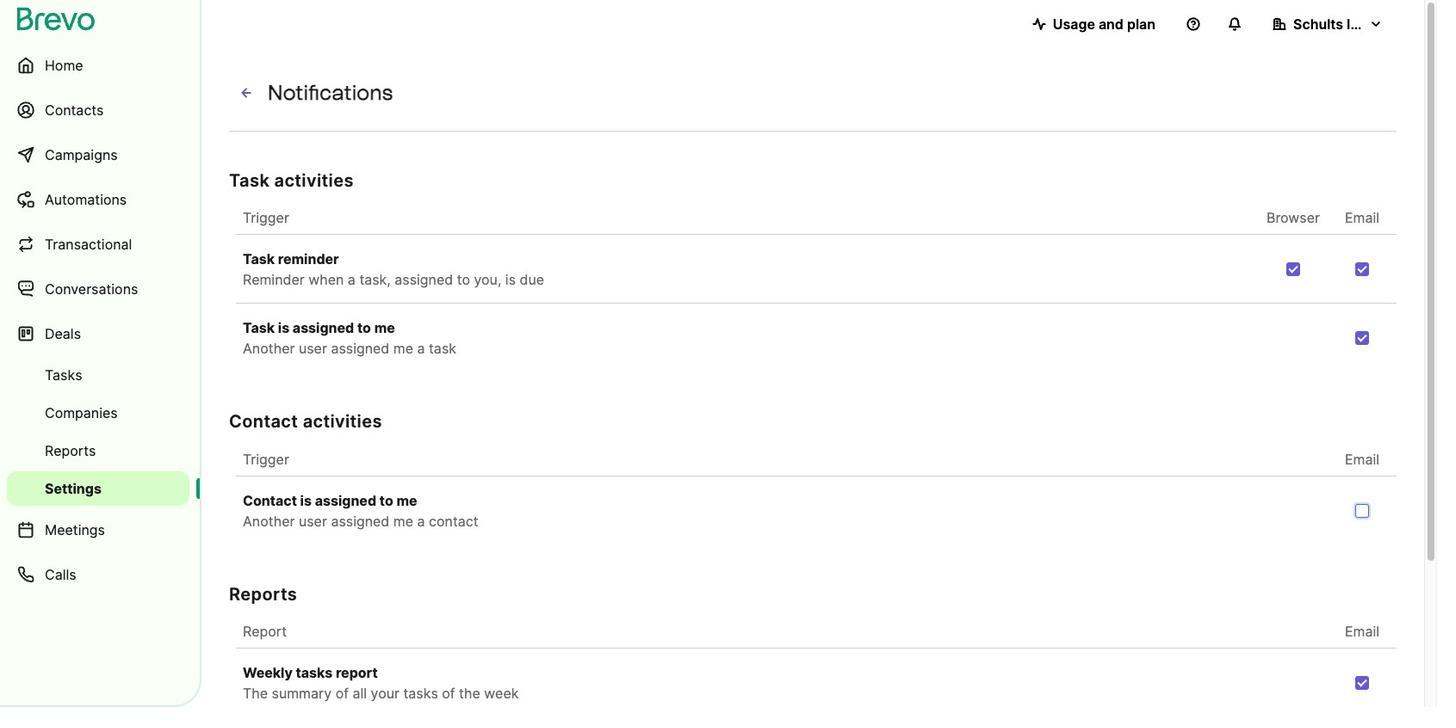 Task type: locate. For each thing, give the bounding box(es) containing it.
of left the
[[442, 686, 455, 703]]

user inside contact is assigned to me another user assigned me a contact
[[299, 513, 327, 530]]

1 vertical spatial trigger
[[243, 451, 289, 468]]

1 vertical spatial activities
[[303, 412, 382, 433]]

2 vertical spatial task
[[243, 319, 275, 337]]

is for contact is assigned to me another user assigned me a contact
[[300, 492, 312, 509]]

0 horizontal spatial of
[[336, 686, 349, 703]]

activities up reminder
[[274, 170, 354, 191]]

reports link
[[7, 434, 189, 468]]

another inside contact is assigned to me another user assigned me a contact
[[243, 513, 295, 530]]

due
[[520, 271, 544, 288]]

2 horizontal spatial is
[[505, 271, 516, 288]]

is left due
[[505, 271, 516, 288]]

user for task
[[299, 340, 327, 357]]

assigned
[[395, 271, 453, 288], [293, 319, 354, 337], [331, 340, 390, 357], [315, 492, 376, 509], [331, 513, 390, 530]]

meetings link
[[7, 510, 189, 551]]

trigger
[[243, 209, 289, 226], [243, 451, 289, 468]]

0 vertical spatial is
[[505, 271, 516, 288]]

a left 'task,'
[[348, 271, 356, 288]]

1 vertical spatial user
[[299, 513, 327, 530]]

reminder
[[243, 271, 305, 288]]

1 vertical spatial contact
[[243, 492, 297, 509]]

1 vertical spatial another
[[243, 513, 295, 530]]

0 vertical spatial trigger
[[243, 209, 289, 226]]

weekly
[[243, 665, 293, 682]]

task,
[[359, 271, 391, 288]]

1 user from the top
[[299, 340, 327, 357]]

user
[[299, 340, 327, 357], [299, 513, 327, 530]]

0 vertical spatial user
[[299, 340, 327, 357]]

2 another from the top
[[243, 513, 295, 530]]

1 another from the top
[[243, 340, 295, 357]]

1 vertical spatial is
[[278, 319, 289, 337]]

2 vertical spatial email
[[1345, 624, 1380, 641]]

0 vertical spatial reports
[[45, 443, 96, 460]]

activities
[[274, 170, 354, 191], [303, 412, 382, 433]]

2 email from the top
[[1345, 451, 1380, 468]]

the
[[459, 686, 480, 703]]

another inside task is assigned to me another user assigned me a task
[[243, 340, 295, 357]]

activities down task is assigned to me another user assigned me a task
[[303, 412, 382, 433]]

and
[[1099, 16, 1124, 33]]

0 vertical spatial contact
[[229, 412, 298, 433]]

companies
[[45, 405, 118, 422]]

0 horizontal spatial is
[[278, 319, 289, 337]]

conversations link
[[7, 269, 189, 310]]

contact is assigned to me another user assigned me a contact
[[243, 492, 478, 530]]

task inside task is assigned to me another user assigned me a task
[[243, 319, 275, 337]]

trigger for contact
[[243, 451, 289, 468]]

2 vertical spatial a
[[417, 513, 425, 530]]

trigger down task activities
[[243, 209, 289, 226]]

1 vertical spatial to
[[357, 319, 371, 337]]

usage and plan button
[[1019, 7, 1169, 41]]

0 vertical spatial task
[[229, 170, 270, 191]]

3 email from the top
[[1345, 624, 1380, 641]]

companies link
[[7, 396, 189, 431]]

of left all
[[336, 686, 349, 703]]

2 horizontal spatial to
[[457, 271, 470, 288]]

inc
[[1347, 16, 1367, 33]]

contact
[[229, 412, 298, 433], [243, 492, 297, 509]]

a
[[348, 271, 356, 288], [417, 340, 425, 357], [417, 513, 425, 530]]

1 trigger from the top
[[243, 209, 289, 226]]

tasks up summary
[[296, 665, 333, 682]]

is for task is assigned to me another user assigned me a task
[[278, 319, 289, 337]]

1 vertical spatial reports
[[229, 585, 297, 605]]

a left contact
[[417, 513, 425, 530]]

is down contact activities
[[300, 492, 312, 509]]

a inside task is assigned to me another user assigned me a task
[[417, 340, 425, 357]]

is
[[505, 271, 516, 288], [278, 319, 289, 337], [300, 492, 312, 509]]

0 vertical spatial to
[[457, 271, 470, 288]]

0 horizontal spatial reports
[[45, 443, 96, 460]]

trigger for task
[[243, 209, 289, 226]]

is inside task is assigned to me another user assigned me a task
[[278, 319, 289, 337]]

reports up report
[[229, 585, 297, 605]]

0 vertical spatial email
[[1345, 209, 1380, 226]]

2 trigger from the top
[[243, 451, 289, 468]]

me
[[374, 319, 395, 337], [393, 340, 413, 357], [397, 492, 417, 509], [393, 513, 413, 530]]

2 vertical spatial to
[[380, 492, 393, 509]]

calls
[[45, 567, 76, 584]]

a inside contact is assigned to me another user assigned me a contact
[[417, 513, 425, 530]]

reports inside reports "link"
[[45, 443, 96, 460]]

campaigns
[[45, 146, 118, 164]]

0 vertical spatial another
[[243, 340, 295, 357]]

tasks
[[296, 665, 333, 682], [403, 686, 438, 703]]

trigger down contact activities
[[243, 451, 289, 468]]

of
[[336, 686, 349, 703], [442, 686, 455, 703]]

1 horizontal spatial to
[[380, 492, 393, 509]]

1 vertical spatial tasks
[[403, 686, 438, 703]]

activities for contact activities
[[303, 412, 382, 433]]

when
[[308, 271, 344, 288]]

schults inc button
[[1259, 7, 1397, 41]]

0 vertical spatial a
[[348, 271, 356, 288]]

a left task
[[417, 340, 425, 357]]

1 horizontal spatial reports
[[229, 585, 297, 605]]

0 vertical spatial activities
[[274, 170, 354, 191]]

to
[[457, 271, 470, 288], [357, 319, 371, 337], [380, 492, 393, 509]]

report
[[336, 665, 378, 682]]

1 horizontal spatial of
[[442, 686, 455, 703]]

email
[[1345, 209, 1380, 226], [1345, 451, 1380, 468], [1345, 624, 1380, 641]]

automations link
[[7, 179, 189, 220]]

to inside task is assigned to me another user assigned me a task
[[357, 319, 371, 337]]

transactional link
[[7, 224, 189, 265]]

meetings
[[45, 522, 105, 539]]

to inside contact is assigned to me another user assigned me a contact
[[380, 492, 393, 509]]

reminder
[[278, 251, 339, 268]]

1 horizontal spatial is
[[300, 492, 312, 509]]

1 vertical spatial a
[[417, 340, 425, 357]]

contacts
[[45, 102, 104, 119]]

1 vertical spatial email
[[1345, 451, 1380, 468]]

browser
[[1267, 209, 1320, 226]]

task inside "task reminder reminder when a task, assigned to you, is due"
[[243, 251, 275, 268]]

tasks right 'your'
[[403, 686, 438, 703]]

another
[[243, 340, 295, 357], [243, 513, 295, 530]]

2 vertical spatial is
[[300, 492, 312, 509]]

reports up settings at the bottom left
[[45, 443, 96, 460]]

contact for contact activities
[[229, 412, 298, 433]]

automations
[[45, 191, 127, 208]]

0 horizontal spatial to
[[357, 319, 371, 337]]

reports
[[45, 443, 96, 460], [229, 585, 297, 605]]

0 horizontal spatial tasks
[[296, 665, 333, 682]]

contact
[[429, 513, 478, 530]]

task
[[229, 170, 270, 191], [243, 251, 275, 268], [243, 319, 275, 337]]

1 vertical spatial task
[[243, 251, 275, 268]]

task is assigned to me another user assigned me a task
[[243, 319, 456, 357]]

is inside contact is assigned to me another user assigned me a contact
[[300, 492, 312, 509]]

task for task activities
[[229, 170, 270, 191]]

is down the reminder
[[278, 319, 289, 337]]

summary
[[272, 686, 332, 703]]

email for contact activities
[[1345, 451, 1380, 468]]

0 vertical spatial tasks
[[296, 665, 333, 682]]

a for task is assigned to me
[[417, 340, 425, 357]]

2 user from the top
[[299, 513, 327, 530]]

a for contact is assigned to me
[[417, 513, 425, 530]]

user inside task is assigned to me another user assigned me a task
[[299, 340, 327, 357]]

contact inside contact is assigned to me another user assigned me a contact
[[243, 492, 297, 509]]



Task type: vqa. For each thing, say whether or not it's contained in the screenshot.
the bottom 'is'
yes



Task type: describe. For each thing, give the bounding box(es) containing it.
settings link
[[7, 472, 189, 506]]

deals
[[45, 326, 81, 343]]

notifications
[[268, 80, 393, 105]]

task for task is assigned to me another user assigned me a task
[[243, 319, 275, 337]]

transactional
[[45, 236, 132, 253]]

to inside "task reminder reminder when a task, assigned to you, is due"
[[457, 271, 470, 288]]

a inside "task reminder reminder when a task, assigned to you, is due"
[[348, 271, 356, 288]]

task
[[429, 340, 456, 357]]

weekly tasks report the summary of all your tasks of the week
[[243, 665, 519, 703]]

user for contact
[[299, 513, 327, 530]]

to for contact is assigned to me
[[380, 492, 393, 509]]

is inside "task reminder reminder when a task, assigned to you, is due"
[[505, 271, 516, 288]]

deals link
[[7, 313, 189, 355]]

tasks
[[45, 367, 82, 384]]

all
[[353, 686, 367, 703]]

1 horizontal spatial tasks
[[403, 686, 438, 703]]

another for task
[[243, 340, 295, 357]]

activities for task activities
[[274, 170, 354, 191]]

assigned inside "task reminder reminder when a task, assigned to you, is due"
[[395, 271, 453, 288]]

you,
[[474, 271, 502, 288]]

task reminder reminder when a task, assigned to you, is due
[[243, 251, 544, 288]]

campaigns link
[[7, 134, 189, 176]]

schults inc
[[1293, 16, 1367, 33]]

report
[[243, 624, 287, 641]]

task for task reminder reminder when a task, assigned to you, is due
[[243, 251, 275, 268]]

conversations
[[45, 281, 138, 298]]

week
[[484, 686, 519, 703]]

contact activities
[[229, 412, 382, 433]]

usage and plan
[[1053, 16, 1156, 33]]

another for contact
[[243, 513, 295, 530]]

plan
[[1127, 16, 1156, 33]]

to for task is assigned to me
[[357, 319, 371, 337]]

2 of from the left
[[442, 686, 455, 703]]

1 email from the top
[[1345, 209, 1380, 226]]

schults
[[1293, 16, 1343, 33]]

settings
[[45, 481, 102, 498]]

home link
[[7, 45, 189, 86]]

calls link
[[7, 555, 189, 596]]

home
[[45, 57, 83, 74]]

the
[[243, 686, 268, 703]]

email for reports
[[1345, 624, 1380, 641]]

usage
[[1053, 16, 1095, 33]]

your
[[371, 686, 400, 703]]

contacts link
[[7, 90, 189, 131]]

task activities
[[229, 170, 354, 191]]

tasks link
[[7, 358, 189, 393]]

contact for contact is assigned to me another user assigned me a contact
[[243, 492, 297, 509]]

1 of from the left
[[336, 686, 349, 703]]



